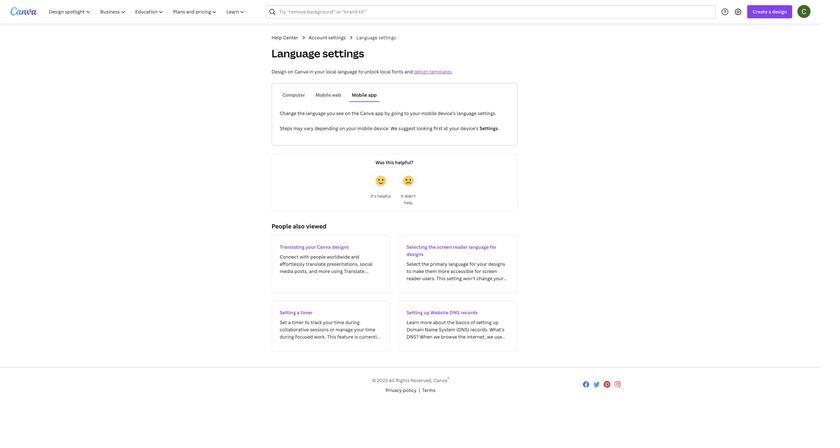 Task type: locate. For each thing, give the bounding box(es) containing it.
canva up terms
[[434, 377, 447, 383]]

0 horizontal spatial mobile
[[357, 125, 373, 131]]

0 horizontal spatial .
[[452, 69, 453, 75]]

settings
[[328, 34, 346, 41], [379, 34, 396, 41], [323, 46, 364, 60]]

0 horizontal spatial designs
[[332, 244, 349, 250]]

dns
[[450, 309, 460, 316]]

device's left settings
[[461, 125, 479, 131]]

© 2023 all rights reserved, canva ®
[[372, 376, 449, 383]]

the for selecting
[[429, 244, 436, 250]]

device's up at
[[438, 110, 456, 116]]

0 vertical spatial to
[[358, 69, 363, 75]]

1 horizontal spatial a
[[769, 9, 771, 15]]

mobile for mobile web
[[316, 92, 331, 98]]

setting for setting up website dns records
[[407, 309, 423, 316]]

by
[[385, 110, 390, 116]]

Try "remove background" or "brand kit" search field
[[279, 6, 712, 18]]

account settings link
[[309, 34, 346, 41]]

a left 'timer'
[[297, 309, 300, 316]]

0 horizontal spatial language
[[272, 46, 320, 60]]

your
[[315, 69, 325, 75], [410, 110, 420, 116], [346, 125, 356, 131], [449, 125, 459, 131], [306, 244, 316, 250]]

on down see
[[339, 125, 345, 131]]

1 horizontal spatial device's
[[461, 125, 479, 131]]

change the language you see on the canva app by going to your mobile device's language settings.
[[280, 110, 496, 116]]

mobile left web
[[316, 92, 331, 98]]

reader
[[453, 244, 468, 250]]

settings
[[480, 125, 498, 131]]

to right the going
[[404, 110, 409, 116]]

app down unlock
[[368, 92, 377, 98]]

setting left up
[[407, 309, 423, 316]]

see
[[336, 110, 344, 116]]

setting
[[280, 309, 296, 316], [407, 309, 423, 316]]

canva inside © 2023 all rights reserved, canva ®
[[434, 377, 447, 383]]

terms link
[[422, 387, 436, 394]]

setting inside setting up website dns records link
[[407, 309, 423, 316]]

device.
[[374, 125, 389, 131]]

settings inside the language settings link
[[379, 34, 396, 41]]

on right see
[[345, 110, 351, 116]]

settings inside account settings link
[[328, 34, 346, 41]]

1 vertical spatial designs
[[407, 251, 424, 257]]

device's
[[438, 110, 456, 116], [461, 125, 479, 131]]

1 horizontal spatial design
[[772, 9, 787, 15]]

mobile up looking
[[421, 110, 437, 116]]

1 horizontal spatial .
[[498, 125, 499, 131]]

mobile
[[316, 92, 331, 98], [352, 92, 367, 98]]

top level navigation element
[[45, 5, 250, 18]]

help
[[272, 34, 282, 41]]

design right and
[[414, 69, 428, 75]]

also
[[293, 222, 305, 230]]

2 horizontal spatial the
[[429, 244, 436, 250]]

local left the fonts
[[380, 69, 391, 75]]

to left unlock
[[358, 69, 363, 75]]

create
[[753, 9, 768, 15]]

helpful?
[[395, 159, 413, 166]]

on right design
[[288, 69, 293, 75]]

create a design
[[753, 9, 787, 15]]

1 horizontal spatial mobile
[[352, 92, 367, 98]]

web
[[332, 92, 341, 98]]

christina overa image
[[798, 5, 811, 18]]

mobile inside "button"
[[316, 92, 331, 98]]

1 mobile from the left
[[316, 92, 331, 98]]

.
[[452, 69, 453, 75], [498, 125, 499, 131]]

a inside "link"
[[297, 309, 300, 316]]

a right create
[[769, 9, 771, 15]]

terms
[[422, 387, 436, 393]]

mobile for mobile app
[[352, 92, 367, 98]]

mobile inside button
[[352, 92, 367, 98]]

the
[[298, 110, 305, 116], [352, 110, 359, 116], [429, 244, 436, 250]]

language left you
[[306, 110, 326, 116]]

the left the screen
[[429, 244, 436, 250]]

and
[[405, 69, 413, 75]]

on
[[288, 69, 293, 75], [345, 110, 351, 116], [339, 125, 345, 131]]

the right change in the left top of the page
[[298, 110, 305, 116]]

local
[[326, 69, 336, 75], [380, 69, 391, 75]]

selecting the screen reader language for designs link
[[398, 235, 517, 293]]

0 horizontal spatial mobile
[[316, 92, 331, 98]]

1 horizontal spatial local
[[380, 69, 391, 75]]

1 horizontal spatial to
[[404, 110, 409, 116]]

app left by on the left top of page
[[375, 110, 384, 116]]

1 horizontal spatial designs
[[407, 251, 424, 257]]

0 vertical spatial a
[[769, 9, 771, 15]]

privacy policy link
[[386, 387, 417, 394]]

up
[[424, 309, 430, 316]]

mobile right web
[[352, 92, 367, 98]]

design right create
[[772, 9, 787, 15]]

the right see
[[352, 110, 359, 116]]

a inside dropdown button
[[769, 9, 771, 15]]

we
[[391, 125, 397, 131]]

0 horizontal spatial setting
[[280, 309, 296, 316]]

unlock
[[364, 69, 379, 75]]

1 vertical spatial device's
[[461, 125, 479, 131]]

1 local from the left
[[326, 69, 336, 75]]

app
[[368, 92, 377, 98], [375, 110, 384, 116]]

0 horizontal spatial local
[[326, 69, 336, 75]]

to
[[358, 69, 363, 75], [404, 110, 409, 116]]

0 vertical spatial language
[[356, 34, 377, 41]]

1 horizontal spatial mobile
[[421, 110, 437, 116]]

canva
[[295, 69, 308, 75], [360, 110, 374, 116], [317, 244, 331, 250], [434, 377, 447, 383]]

was
[[376, 159, 385, 166]]

settings.
[[478, 110, 496, 116]]

0 vertical spatial mobile
[[421, 110, 437, 116]]

in
[[309, 69, 313, 75]]

all
[[389, 377, 395, 383]]

1 horizontal spatial setting
[[407, 309, 423, 316]]

setting up website dns records link
[[398, 301, 517, 351]]

design
[[772, 9, 787, 15], [414, 69, 428, 75]]

first
[[434, 125, 443, 131]]

rights
[[396, 377, 410, 383]]

2 mobile from the left
[[352, 92, 367, 98]]

screen
[[437, 244, 452, 250]]

local right in
[[326, 69, 336, 75]]

selecting the screen reader language for designs
[[407, 244, 497, 257]]

1 vertical spatial a
[[297, 309, 300, 316]]

for
[[490, 244, 497, 250]]

setting a timer link
[[272, 301, 391, 351]]

mobile
[[421, 110, 437, 116], [357, 125, 373, 131]]

reserved,
[[411, 377, 433, 383]]

designs inside selecting the screen reader language for designs
[[407, 251, 424, 257]]

your right at
[[449, 125, 459, 131]]

1 vertical spatial .
[[498, 125, 499, 131]]

mobile left the device.
[[357, 125, 373, 131]]

0 vertical spatial app
[[368, 92, 377, 98]]

language left for
[[469, 244, 489, 250]]

setting left 'timer'
[[280, 309, 296, 316]]

a
[[769, 9, 771, 15], [297, 309, 300, 316]]

language
[[338, 69, 357, 75], [306, 110, 326, 116], [457, 110, 477, 116], [469, 244, 489, 250]]

0 horizontal spatial design
[[414, 69, 428, 75]]

the inside selecting the screen reader language for designs
[[429, 244, 436, 250]]

designs
[[332, 244, 349, 250], [407, 251, 424, 257]]

2 setting from the left
[[407, 309, 423, 316]]

language
[[356, 34, 377, 41], [272, 46, 320, 60]]

your right depending at the left top
[[346, 125, 356, 131]]

canva down viewed
[[317, 244, 331, 250]]

1 horizontal spatial language
[[356, 34, 377, 41]]

a for setting
[[297, 309, 300, 316]]

a for create
[[769, 9, 771, 15]]

0 horizontal spatial a
[[297, 309, 300, 316]]

canva down mobile app button
[[360, 110, 374, 116]]

©
[[372, 377, 376, 383]]

settings for the language settings link
[[379, 34, 396, 41]]

setting inside setting a timer "link"
[[280, 309, 296, 316]]

your right translating
[[306, 244, 316, 250]]

0 vertical spatial device's
[[438, 110, 456, 116]]

0 vertical spatial .
[[452, 69, 453, 75]]

1 setting from the left
[[280, 309, 296, 316]]

0 horizontal spatial the
[[298, 110, 305, 116]]

change
[[280, 110, 296, 116]]

1 vertical spatial design
[[414, 69, 428, 75]]

language left settings.
[[457, 110, 477, 116]]

0 vertical spatial design
[[772, 9, 787, 15]]

it's
[[371, 193, 376, 199]]

depending
[[315, 125, 338, 131]]

0 horizontal spatial device's
[[438, 110, 456, 116]]



Task type: vqa. For each thing, say whether or not it's contained in the screenshot.
& within button
no



Task type: describe. For each thing, give the bounding box(es) containing it.
mobile web
[[316, 92, 341, 98]]

it's helpful
[[371, 193, 391, 199]]

language left unlock
[[338, 69, 357, 75]]

language settings link
[[356, 34, 396, 41]]

didn't
[[405, 193, 416, 199]]

create a design button
[[748, 5, 792, 18]]

design
[[272, 69, 287, 75]]

viewed
[[306, 222, 327, 230]]

helpful
[[377, 193, 391, 199]]

computer button
[[280, 89, 308, 101]]

website
[[431, 309, 449, 316]]

design on canva in your local language to unlock local fonts and design templates .
[[272, 69, 453, 75]]

device's for mobile
[[438, 110, 456, 116]]

it
[[401, 193, 404, 199]]

people
[[272, 222, 292, 230]]

account
[[309, 34, 327, 41]]

1 vertical spatial mobile
[[357, 125, 373, 131]]

setting up website dns records
[[407, 309, 478, 316]]

at
[[444, 125, 448, 131]]

privacy policy
[[386, 387, 417, 393]]

®
[[447, 376, 449, 381]]

people also viewed
[[272, 222, 327, 230]]

center
[[283, 34, 298, 41]]

device's for your
[[461, 125, 479, 131]]

😔 image
[[403, 176, 414, 186]]

steps may vary depending on your mobile device. we suggest looking first at your device's settings .
[[280, 125, 499, 131]]

privacy
[[386, 387, 402, 393]]

translating
[[280, 244, 305, 250]]

setting for setting a timer
[[280, 309, 296, 316]]

canva left in
[[295, 69, 308, 75]]

1 vertical spatial to
[[404, 110, 409, 116]]

0 horizontal spatial to
[[358, 69, 363, 75]]

your right in
[[315, 69, 325, 75]]

translating your canva designs
[[280, 244, 349, 250]]

templates
[[430, 69, 452, 75]]

mobile app button
[[349, 89, 379, 101]]

the for change
[[298, 110, 305, 116]]

0 vertical spatial language settings
[[356, 34, 396, 41]]

suggest
[[399, 125, 415, 131]]

timer
[[301, 309, 313, 316]]

selecting
[[407, 244, 427, 250]]

may
[[293, 125, 303, 131]]

records
[[461, 309, 478, 316]]

design inside dropdown button
[[772, 9, 787, 15]]

mobile app
[[352, 92, 377, 98]]

translating your canva designs link
[[272, 235, 391, 293]]

this
[[386, 159, 394, 166]]

2 vertical spatial on
[[339, 125, 345, 131]]

computer
[[282, 92, 305, 98]]

you
[[327, 110, 335, 116]]

settings for account settings link
[[328, 34, 346, 41]]

2023
[[377, 377, 388, 383]]

🙂 image
[[376, 176, 386, 186]]

policy
[[403, 387, 417, 393]]

2 local from the left
[[380, 69, 391, 75]]

it didn't help
[[401, 193, 416, 206]]

design templates link
[[414, 69, 452, 75]]

1 vertical spatial language
[[272, 46, 320, 60]]

vary
[[304, 125, 314, 131]]

steps
[[280, 125, 292, 131]]

1 vertical spatial language settings
[[272, 46, 364, 60]]

canva inside translating your canva designs link
[[317, 244, 331, 250]]

help center link
[[272, 34, 298, 41]]

your up "suggest"
[[410, 110, 420, 116]]

account settings
[[309, 34, 346, 41]]

setting a timer
[[280, 309, 313, 316]]

1 horizontal spatial the
[[352, 110, 359, 116]]

help
[[404, 200, 412, 206]]

mobile web button
[[313, 89, 344, 101]]

fonts
[[392, 69, 403, 75]]

1 vertical spatial on
[[345, 110, 351, 116]]

looking
[[417, 125, 433, 131]]

0 vertical spatial designs
[[332, 244, 349, 250]]

was this helpful?
[[376, 159, 413, 166]]

language inside selecting the screen reader language for designs
[[469, 244, 489, 250]]

1 vertical spatial app
[[375, 110, 384, 116]]

going
[[391, 110, 403, 116]]

app inside button
[[368, 92, 377, 98]]

help center
[[272, 34, 298, 41]]

0 vertical spatial on
[[288, 69, 293, 75]]



